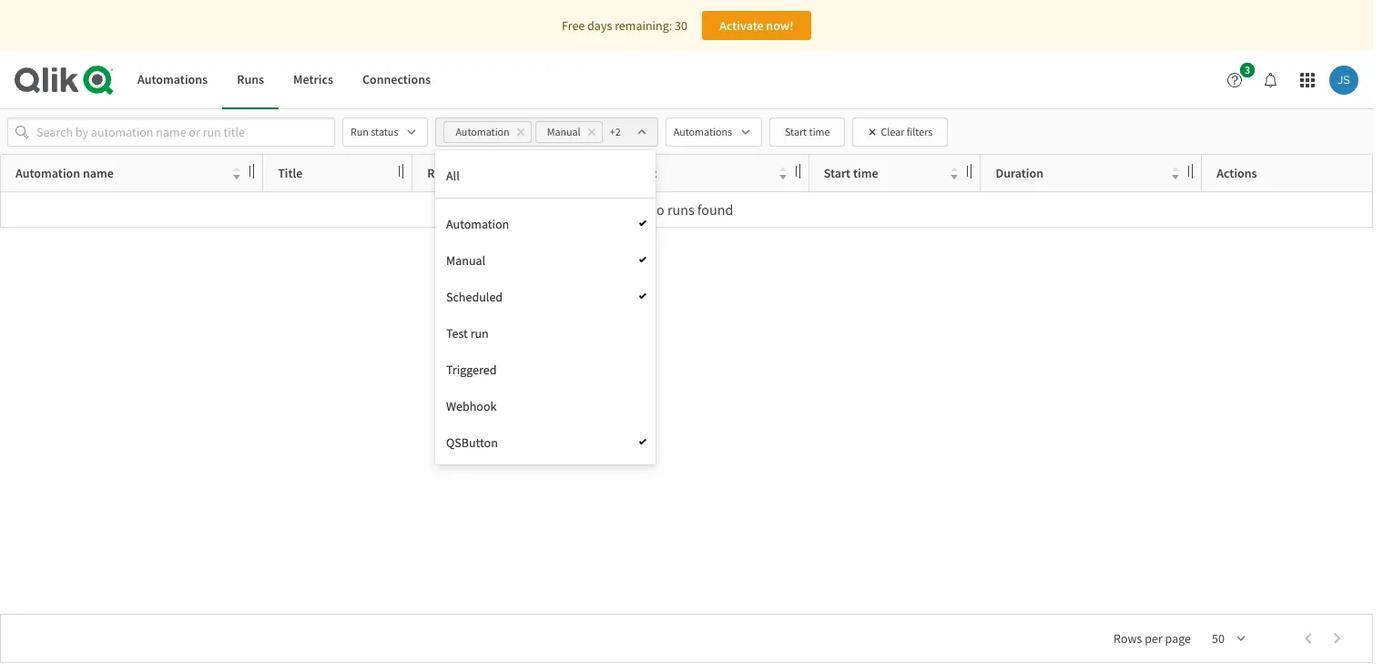 Task type: vqa. For each thing, say whether or not it's contained in the screenshot.
right Start
yes



Task type: describe. For each thing, give the bounding box(es) containing it.
start inside button
[[785, 125, 807, 138]]

days
[[588, 17, 612, 34]]

test
[[446, 325, 468, 342]]

found
[[698, 200, 734, 219]]

automations button
[[123, 51, 222, 109]]

list box containing all
[[435, 150, 656, 465]]

Search by automation name or run title text field
[[36, 118, 306, 147]]

30
[[675, 17, 688, 34]]

automation name
[[15, 165, 114, 181]]

context
[[614, 165, 657, 181]]

metrics
[[293, 71, 333, 88]]

duration
[[996, 165, 1044, 181]]

remaining:
[[615, 17, 672, 34]]

runs button
[[222, 51, 279, 109]]

automation inside button
[[456, 125, 510, 138]]

qsbutton
[[446, 435, 498, 451]]

run status
[[427, 165, 485, 181]]

+2
[[610, 125, 621, 138]]

runs
[[668, 200, 695, 219]]

clear filters button
[[853, 118, 949, 147]]

no runs found
[[647, 200, 734, 219]]

title
[[278, 165, 303, 181]]

filters
[[907, 125, 933, 138]]

manual inside button
[[547, 125, 581, 138]]

scheduled
[[446, 289, 503, 305]]

metrics button
[[279, 51, 348, 109]]

1 horizontal spatial start
[[824, 165, 851, 181]]

name
[[83, 165, 114, 181]]

all
[[446, 168, 460, 184]]

1 vertical spatial automation
[[15, 165, 80, 181]]

now!
[[766, 17, 794, 34]]

1 horizontal spatial time
[[854, 165, 879, 181]]

tab list containing automations
[[123, 51, 446, 109]]

clear filters
[[881, 125, 933, 138]]

start time button
[[770, 118, 846, 147]]

run
[[427, 165, 449, 181]]



Task type: locate. For each thing, give the bounding box(es) containing it.
1 vertical spatial start time
[[824, 165, 879, 181]]

free days remaining: 30
[[562, 17, 688, 34]]

webhook
[[446, 398, 497, 414]]

option
[[435, 198, 656, 199]]

actions
[[1217, 165, 1258, 181]]

automation button
[[444, 121, 532, 143]]

automations
[[138, 71, 208, 88]]

manual inside list box
[[446, 252, 486, 269]]

0 vertical spatial start
[[785, 125, 807, 138]]

triggered
[[446, 362, 497, 378]]

0 vertical spatial automation
[[456, 125, 510, 138]]

1 vertical spatial time
[[854, 165, 879, 181]]

activate now! link
[[702, 11, 812, 40]]

start time
[[785, 125, 830, 138], [824, 165, 879, 181]]

clear
[[881, 125, 905, 138]]

0 vertical spatial time
[[809, 125, 830, 138]]

1 vertical spatial manual
[[446, 252, 486, 269]]

0 horizontal spatial manual
[[446, 252, 486, 269]]

automation left the name
[[15, 165, 80, 181]]

time left clear
[[809, 125, 830, 138]]

status
[[452, 165, 485, 181]]

start time inside button
[[785, 125, 830, 138]]

time down clear filters button
[[854, 165, 879, 181]]

automation down "status" in the top of the page
[[446, 216, 509, 232]]

per
[[1145, 630, 1163, 647]]

automation up "status" in the top of the page
[[456, 125, 510, 138]]

runs
[[237, 71, 264, 88]]

start
[[785, 125, 807, 138], [824, 165, 851, 181]]

rows
[[1114, 630, 1143, 647]]

0 vertical spatial start time
[[785, 125, 830, 138]]

tab list
[[123, 51, 446, 109]]

time
[[809, 125, 830, 138], [854, 165, 879, 181]]

0 horizontal spatial start
[[785, 125, 807, 138]]

rows per page
[[1114, 630, 1192, 647]]

1 horizontal spatial manual
[[547, 125, 581, 138]]

manual up scheduled at the left top of page
[[446, 252, 486, 269]]

connections
[[363, 71, 431, 88]]

manual up all option
[[547, 125, 581, 138]]

2 vertical spatial automation
[[446, 216, 509, 232]]

activate
[[720, 17, 764, 34]]

start time left clear
[[785, 125, 830, 138]]

time inside button
[[809, 125, 830, 138]]

automation
[[456, 125, 510, 138], [15, 165, 80, 181], [446, 216, 509, 232]]

all option
[[435, 161, 656, 190]]

test run
[[446, 325, 489, 342]]

manual button
[[535, 121, 603, 143]]

page
[[1166, 630, 1192, 647]]

1 vertical spatial start
[[824, 165, 851, 181]]

connections button
[[348, 51, 446, 109]]

start time down start time button
[[824, 165, 879, 181]]

manual
[[547, 125, 581, 138], [446, 252, 486, 269]]

activate now!
[[720, 17, 794, 34]]

list box
[[435, 150, 656, 465]]

free
[[562, 17, 585, 34]]

0 horizontal spatial time
[[809, 125, 830, 138]]

no
[[647, 200, 665, 219]]

run
[[471, 325, 489, 342]]

0 vertical spatial manual
[[547, 125, 581, 138]]



